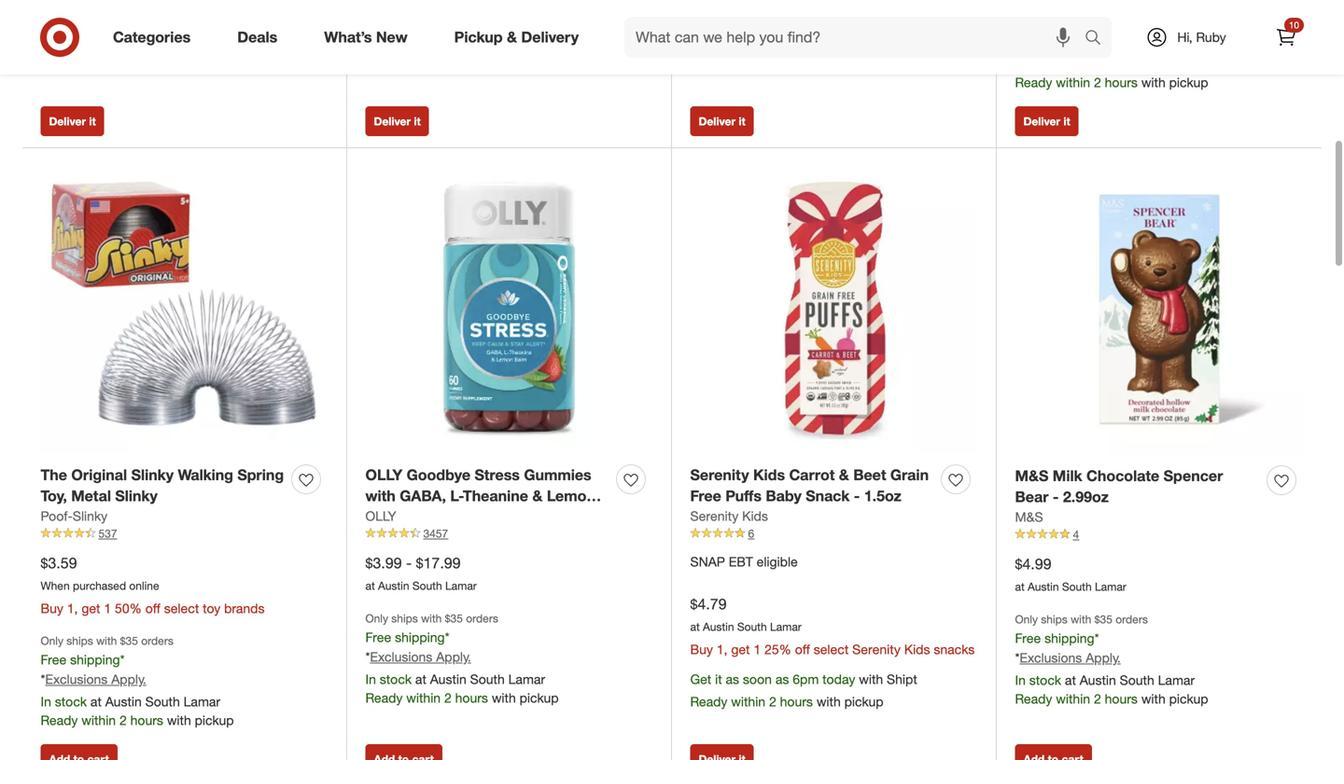Task type: describe. For each thing, give the bounding box(es) containing it.
free for the original slinky walking spring toy, metal slinky
[[41, 652, 67, 668]]

3 deliver it button from the left
[[690, 106, 754, 136]]

exclusions apply. link for the original slinky walking spring toy, metal slinky
[[45, 671, 146, 688]]

0 horizontal spatial orders
[[141, 634, 173, 648]]

ruby
[[1196, 29, 1226, 45]]

verbena
[[460, 509, 518, 527]]

when
[[41, 579, 70, 593]]

get inside $3.59 when purchased online buy 1, get 1 50% off select toy brands
[[82, 601, 100, 617]]

berry
[[416, 509, 455, 527]]

south inside $4.99 at austin south lamar
[[1062, 580, 1092, 594]]

bear
[[1015, 488, 1049, 507]]

lemon
[[547, 487, 595, 506]]

serenity inside $4.79 at austin south lamar buy 1, get 1 25% off select serenity kids snacks
[[852, 642, 901, 658]]

gaba,
[[400, 487, 446, 506]]

What can we help you find? suggestions appear below search field
[[624, 17, 1089, 58]]

$4.99 at austin south lamar
[[1015, 556, 1126, 594]]

0 horizontal spatial $35
[[120, 634, 138, 648]]

it for fourth deliver it button from left
[[1063, 114, 1070, 128]]

search
[[1076, 30, 1121, 48]]

0 horizontal spatial only
[[41, 634, 63, 648]]

puffs
[[725, 487, 762, 506]]

what's new
[[324, 28, 408, 46]]

2 for olly goodbye stress gummies with gaba, l-theanine & lemon balm - berry verbena
[[444, 690, 452, 706]]

2 for the original slinky walking spring toy, metal slinky
[[119, 712, 127, 729]]

goodbye
[[407, 466, 470, 484]]

50%
[[115, 601, 142, 617]]

within for m&s milk chocolate spencer bear - 2.99oz
[[1056, 691, 1090, 707]]

10
[[1289, 19, 1299, 31]]

brands
[[224, 601, 265, 617]]

* inside free shipping * exclusions apply. in stock at  austin south lamar ready within 2 hours with pickup
[[1094, 14, 1099, 30]]

it inside the get it as soon as 6pm today with shipt ready within 2 hours with pickup
[[715, 671, 722, 688]]

6pm
[[793, 671, 819, 688]]

4 deliver from the left
[[1023, 114, 1060, 128]]

serenity for serenity kids carrot & beet grain free puffs baby snack - 1.5oz
[[690, 466, 749, 484]]

apply. for olly goodbye stress gummies with gaba, l-theanine & lemon balm - berry verbena
[[436, 649, 471, 665]]

$4.79 at austin south lamar buy 1, get 1 25% off select serenity kids snacks
[[690, 596, 975, 658]]

snacks
[[934, 642, 975, 658]]

pickup & delivery
[[454, 28, 579, 46]]

pickup for m&s milk chocolate spencer bear - 2.99oz
[[1169, 691, 1208, 707]]

exclusions apply. link for olly goodbye stress gummies with gaba, l-theanine & lemon balm - berry verbena
[[370, 649, 471, 665]]

6
[[748, 527, 754, 541]]

$3.99
[[365, 555, 402, 573]]

within inside free shipping * exclusions apply. in stock at  austin south lamar ready within 2 hours with pickup
[[1056, 74, 1090, 90]]

off inside $3.59 when purchased online buy 1, get 1 50% off select toy brands
[[145, 601, 160, 617]]

0 horizontal spatial only ships with $35 orders free shipping * * exclusions apply. in stock at  austin south lamar ready within 2 hours with pickup
[[41, 634, 234, 729]]

within inside the get it as soon as 6pm today with shipt ready within 2 hours with pickup
[[731, 694, 765, 710]]

original
[[71, 466, 127, 484]]

1 inside $4.79 at austin south lamar buy 1, get 1 25% off select serenity kids snacks
[[754, 642, 761, 658]]

serenity kids carrot & beet grain free puffs baby snack - 1.5oz link
[[690, 465, 934, 507]]

10 link
[[1266, 17, 1307, 58]]

& inside serenity kids carrot & beet grain free puffs baby snack - 1.5oz
[[839, 466, 849, 484]]

hi,
[[1177, 29, 1192, 45]]

today
[[822, 671, 855, 688]]

walking
[[178, 466, 233, 484]]

in for olly goodbye stress gummies with gaba, l-theanine & lemon balm - berry verbena
[[365, 671, 376, 688]]

m&s milk chocolate spencer bear - 2.99oz link
[[1015, 466, 1260, 508]]

stock for m&s milk chocolate spencer bear - 2.99oz
[[1029, 672, 1061, 689]]

4 deliver it button from the left
[[1015, 106, 1079, 136]]

snap ebt eligible
[[690, 554, 798, 570]]

search button
[[1076, 17, 1121, 62]]

m&s link
[[1015, 508, 1043, 527]]

free for olly goodbye stress gummies with gaba, l-theanine & lemon balm - berry verbena
[[365, 630, 391, 646]]

lamar inside $4.99 at austin south lamar
[[1095, 580, 1126, 594]]

ships for $17.99
[[391, 612, 418, 626]]

soon
[[743, 671, 772, 688]]

baby
[[766, 487, 802, 506]]

select inside $3.59 when purchased online buy 1, get 1 50% off select toy brands
[[164, 601, 199, 617]]

within for the original slinky walking spring toy, metal slinky
[[81, 712, 116, 729]]

kids inside $4.79 at austin south lamar buy 1, get 1 25% off select serenity kids snacks
[[904, 642, 930, 658]]

3457 link
[[365, 526, 653, 542]]

free inside free shipping * exclusions apply. in stock at  austin south lamar ready within 2 hours with pickup
[[1015, 14, 1041, 30]]

2 deliver it button from the left
[[365, 106, 429, 136]]

exclusions apply. link for m&s milk chocolate spencer bear - 2.99oz
[[1020, 650, 1121, 666]]

$3.59 when purchased online buy 1, get 1 50% off select toy brands
[[41, 555, 265, 617]]

3 deliver from the left
[[699, 114, 736, 128]]

the
[[41, 466, 67, 484]]

2 inside free shipping * exclusions apply. in stock at  austin south lamar ready within 2 hours with pickup
[[1094, 74, 1101, 90]]

austin inside free shipping * exclusions apply. in stock at  austin south lamar ready within 2 hours with pickup
[[1080, 55, 1116, 72]]

what's
[[324, 28, 372, 46]]

4
[[1073, 528, 1079, 542]]

spring
[[237, 466, 284, 484]]

at inside $4.79 at austin south lamar buy 1, get 1 25% off select serenity kids snacks
[[690, 620, 700, 634]]

1.5oz
[[864, 487, 901, 506]]

only ships with $35 orders free shipping * * exclusions apply. in stock at  austin south lamar ready within 2 hours with pickup for $4.99
[[1015, 613, 1208, 707]]

the original slinky walking spring toy, metal slinky link
[[41, 465, 284, 507]]

m&s milk chocolate spencer bear - 2.99oz
[[1015, 467, 1223, 507]]

serenity kids
[[690, 508, 768, 525]]

3457
[[423, 527, 448, 541]]

olly link
[[365, 507, 396, 526]]

poof-slinky link
[[41, 507, 107, 526]]

hours inside free shipping * exclusions apply. in stock at  austin south lamar ready within 2 hours with pickup
[[1105, 74, 1138, 90]]

pickup
[[454, 28, 503, 46]]

lamar inside $3.99 - $17.99 at austin south lamar
[[445, 579, 477, 593]]

delivery
[[521, 28, 579, 46]]

hi, ruby
[[1177, 29, 1226, 45]]

deals
[[237, 28, 277, 46]]

1 vertical spatial slinky
[[115, 487, 158, 506]]

balm
[[365, 509, 402, 527]]

slinky inside poof-slinky link
[[73, 508, 107, 525]]

$35 for $4.99
[[1094, 613, 1112, 627]]

pickup for olly goodbye stress gummies with gaba, l-theanine & lemon balm - berry verbena
[[520, 690, 559, 706]]

m&s for m&s
[[1015, 509, 1043, 526]]

$17.99
[[416, 555, 461, 573]]

serenity kids link
[[690, 507, 768, 526]]

1 deliver it button from the left
[[41, 106, 104, 136]]

serenity kids carrot & beet grain free puffs baby snack - 1.5oz
[[690, 466, 929, 506]]

it for 1st deliver it button from the left
[[89, 114, 96, 128]]

deliver it for 3rd deliver it button from left
[[699, 114, 745, 128]]

toy,
[[41, 487, 67, 506]]

serenity for serenity kids
[[690, 508, 739, 525]]

1 deliver from the left
[[49, 114, 86, 128]]

shipping inside free shipping * exclusions apply. in stock at  austin south lamar ready within 2 hours with pickup
[[1045, 14, 1094, 30]]

what's new link
[[308, 17, 431, 58]]

free shipping * exclusions apply. in stock at  austin south lamar ready within 2 hours with pickup
[[1015, 14, 1208, 90]]

25%
[[764, 642, 791, 658]]

in for m&s milk chocolate spencer bear - 2.99oz
[[1015, 672, 1026, 689]]

ready for the original slinky walking spring toy, metal slinky
[[41, 712, 78, 729]]

537
[[98, 527, 117, 541]]

poof-slinky
[[41, 508, 107, 525]]

1, inside $3.59 when purchased online buy 1, get 1 50% off select toy brands
[[67, 601, 78, 617]]



Task type: locate. For each thing, give the bounding box(es) containing it.
slinky left walking
[[131, 466, 174, 484]]

1 horizontal spatial off
[[795, 642, 810, 658]]

hours inside the get it as soon as 6pm today with shipt ready within 2 hours with pickup
[[780, 694, 813, 710]]

categories link
[[97, 17, 214, 58]]

ships for austin
[[1041, 613, 1068, 627]]

hours for the original slinky walking spring toy, metal slinky
[[130, 712, 163, 729]]

0 vertical spatial get
[[82, 601, 100, 617]]

$4.99
[[1015, 556, 1051, 574]]

2 horizontal spatial orders
[[1116, 613, 1148, 627]]

only down the when
[[41, 634, 63, 648]]

1 horizontal spatial ships
[[391, 612, 418, 626]]

pickup
[[1169, 74, 1208, 90], [520, 690, 559, 706], [1169, 691, 1208, 707], [844, 694, 883, 710], [195, 712, 234, 729]]

orders for $4.99
[[1116, 613, 1148, 627]]

stress
[[475, 466, 520, 484]]

select
[[164, 601, 199, 617], [814, 642, 849, 658]]

1 vertical spatial get
[[731, 642, 750, 658]]

off right 25%
[[795, 642, 810, 658]]

austin inside $4.99 at austin south lamar
[[1028, 580, 1059, 594]]

only down '$4.99'
[[1015, 613, 1038, 627]]

1 vertical spatial off
[[795, 642, 810, 658]]

$35 down 50%
[[120, 634, 138, 648]]

0 horizontal spatial buy
[[41, 601, 63, 617]]

1 vertical spatial serenity
[[690, 508, 739, 525]]

1, down the when
[[67, 601, 78, 617]]

2 horizontal spatial only ships with $35 orders free shipping * * exclusions apply. in stock at  austin south lamar ready within 2 hours with pickup
[[1015, 613, 1208, 707]]

shipping for olly goodbye stress gummies with gaba, l-theanine & lemon balm - berry verbena
[[395, 630, 445, 646]]

serenity up shipt
[[852, 642, 901, 658]]

6 link
[[690, 526, 978, 542]]

pickup & delivery link
[[438, 17, 602, 58]]

only
[[365, 612, 388, 626], [1015, 613, 1038, 627], [41, 634, 63, 648]]

0 vertical spatial &
[[507, 28, 517, 46]]

theanine
[[463, 487, 528, 506]]

snack
[[806, 487, 850, 506]]

free inside serenity kids carrot & beet grain free puffs baby snack - 1.5oz
[[690, 487, 721, 506]]

kids up 6
[[742, 508, 768, 525]]

only ships with $35 orders free shipping * * exclusions apply. in stock at  austin south lamar ready within 2 hours with pickup for $3.99 - $17.99
[[365, 612, 559, 706]]

only for $4.99
[[1015, 613, 1038, 627]]

0 vertical spatial kids
[[753, 466, 785, 484]]

eligible
[[757, 554, 798, 570]]

exclusions inside free shipping * exclusions apply. in stock at  austin south lamar ready within 2 hours with pickup
[[1020, 33, 1082, 49]]

lamar inside free shipping * exclusions apply. in stock at  austin south lamar ready within 2 hours with pickup
[[1158, 55, 1195, 72]]

0 horizontal spatial &
[[507, 28, 517, 46]]

2 horizontal spatial $35
[[1094, 613, 1112, 627]]

0 vertical spatial slinky
[[131, 466, 174, 484]]

1 horizontal spatial orders
[[466, 612, 498, 626]]

deliver it for 1st deliver it button from the left
[[49, 114, 96, 128]]

metal
[[71, 487, 111, 506]]

pickup for the original slinky walking spring toy, metal slinky
[[195, 712, 234, 729]]

2 for m&s milk chocolate spencer bear - 2.99oz
[[1094, 691, 1101, 707]]

free for m&s milk chocolate spencer bear - 2.99oz
[[1015, 631, 1041, 647]]

& inside olly goodbye stress gummies with gaba, l-theanine & lemon balm - berry verbena
[[532, 487, 543, 506]]

1 horizontal spatial only
[[365, 612, 388, 626]]

serenity inside serenity kids link
[[690, 508, 739, 525]]

apply. down $4.99 at austin south lamar
[[1086, 650, 1121, 666]]

exclusions for m&s milk chocolate spencer bear - 2.99oz
[[1020, 650, 1082, 666]]

$3.59
[[41, 555, 77, 573]]

kids up shipt
[[904, 642, 930, 658]]

$35 down $3.99 - $17.99 at austin south lamar
[[445, 612, 463, 626]]

deliver it
[[49, 114, 96, 128], [374, 114, 421, 128], [699, 114, 745, 128], [1023, 114, 1070, 128]]

- right "bear"
[[1053, 488, 1059, 507]]

- inside $3.99 - $17.99 at austin south lamar
[[406, 555, 412, 573]]

get up soon
[[731, 642, 750, 658]]

ready
[[1015, 74, 1052, 90], [365, 690, 403, 706], [1015, 691, 1052, 707], [690, 694, 727, 710], [41, 712, 78, 729]]

exclusions
[[1020, 33, 1082, 49], [370, 649, 432, 665], [1020, 650, 1082, 666], [45, 671, 108, 688]]

it for 3rd deliver it button from left
[[739, 114, 745, 128]]

south inside $4.79 at austin south lamar buy 1, get 1 25% off select serenity kids snacks
[[737, 620, 767, 634]]

buy inside $3.59 when purchased online buy 1, get 1 50% off select toy brands
[[41, 601, 63, 617]]

free down '$4.99'
[[1015, 631, 1041, 647]]

buy down the when
[[41, 601, 63, 617]]

1 vertical spatial 1,
[[717, 642, 728, 658]]

shipt
[[887, 671, 917, 688]]

pickup inside free shipping * exclusions apply. in stock at  austin south lamar ready within 2 hours with pickup
[[1169, 74, 1208, 90]]

ships down the purchased
[[67, 634, 93, 648]]

0 horizontal spatial select
[[164, 601, 199, 617]]

1, inside $4.79 at austin south lamar buy 1, get 1 25% off select serenity kids snacks
[[717, 642, 728, 658]]

1 vertical spatial kids
[[742, 508, 768, 525]]

2 vertical spatial serenity
[[852, 642, 901, 658]]

ships for purchased
[[67, 634, 93, 648]]

stock for the original slinky walking spring toy, metal slinky
[[55, 694, 87, 710]]

buy
[[41, 601, 63, 617], [690, 642, 713, 658]]

$35 for $3.99 - $17.99
[[445, 612, 463, 626]]

shipping down 50%
[[70, 652, 120, 668]]

2 vertical spatial kids
[[904, 642, 930, 658]]

m&s for m&s milk chocolate spencer bear - 2.99oz
[[1015, 467, 1049, 485]]

1 vertical spatial m&s
[[1015, 509, 1043, 526]]

toy
[[203, 601, 220, 617]]

apply. for m&s milk chocolate spencer bear - 2.99oz
[[1086, 650, 1121, 666]]

1, down $4.79
[[717, 642, 728, 658]]

1 horizontal spatial 1,
[[717, 642, 728, 658]]

olly up 'olly' link
[[365, 466, 402, 484]]

deliver it for fourth deliver it button from left
[[1023, 114, 1070, 128]]

0 vertical spatial olly
[[365, 466, 402, 484]]

1 olly from the top
[[365, 466, 402, 484]]

beet
[[853, 466, 886, 484]]

austin inside $3.99 - $17.99 at austin south lamar
[[378, 579, 409, 593]]

stock for olly goodbye stress gummies with gaba, l-theanine & lemon balm - berry verbena
[[380, 671, 412, 688]]

pickup inside the get it as soon as 6pm today with shipt ready within 2 hours with pickup
[[844, 694, 883, 710]]

1 horizontal spatial 1
[[754, 642, 761, 658]]

ships down $4.99 at austin south lamar
[[1041, 613, 1068, 627]]

kids for serenity kids
[[742, 508, 768, 525]]

olly goodbye stress gummies with gaba, l-theanine & lemon balm - berry verbena
[[365, 466, 595, 527]]

- inside olly goodbye stress gummies with gaba, l-theanine & lemon balm - berry verbena
[[406, 509, 412, 527]]

categories
[[113, 28, 191, 46]]

with
[[1141, 74, 1166, 90], [365, 487, 396, 506], [421, 612, 442, 626], [1071, 613, 1091, 627], [96, 634, 117, 648], [859, 671, 883, 688], [492, 690, 516, 706], [1141, 691, 1166, 707], [817, 694, 841, 710], [167, 712, 191, 729]]

serenity up puffs
[[690, 466, 749, 484]]

serenity kids carrot & beet grain free puffs baby snack - 1.5oz image
[[690, 166, 978, 454], [690, 166, 978, 454]]

austin inside $4.79 at austin south lamar buy 1, get 1 25% off select serenity kids snacks
[[703, 620, 734, 634]]

2 horizontal spatial only
[[1015, 613, 1038, 627]]

slinky down 'metal' on the left bottom of page
[[73, 508, 107, 525]]

only for $3.99 - $17.99
[[365, 612, 388, 626]]

ready inside free shipping * exclusions apply. in stock at  austin south lamar ready within 2 hours with pickup
[[1015, 74, 1052, 90]]

2 vertical spatial slinky
[[73, 508, 107, 525]]

off down online
[[145, 601, 160, 617]]

1 inside $3.59 when purchased online buy 1, get 1 50% off select toy brands
[[104, 601, 111, 617]]

hours for m&s milk chocolate spencer bear - 2.99oz
[[1105, 691, 1138, 707]]

0 vertical spatial off
[[145, 601, 160, 617]]

1 horizontal spatial $35
[[445, 612, 463, 626]]

gummies
[[524, 466, 591, 484]]

deliver
[[49, 114, 86, 128], [374, 114, 411, 128], [699, 114, 736, 128], [1023, 114, 1060, 128]]

ready inside the get it as soon as 6pm today with shipt ready within 2 hours with pickup
[[690, 694, 727, 710]]

serenity inside serenity kids carrot & beet grain free puffs baby snack - 1.5oz
[[690, 466, 749, 484]]

with inside free shipping * exclusions apply. in stock at  austin south lamar ready within 2 hours with pickup
[[1141, 74, 1166, 90]]

$4.79
[[690, 596, 727, 614]]

olly goodbye stress gummies with gaba, l-theanine & lemon balm - berry verbena link
[[365, 465, 609, 527]]

0 vertical spatial 1,
[[67, 601, 78, 617]]

as left 6pm
[[775, 671, 789, 688]]

0 vertical spatial serenity
[[690, 466, 749, 484]]

snap
[[690, 554, 725, 570]]

exclusions for the original slinky walking spring toy, metal slinky
[[45, 671, 108, 688]]

as left soon
[[726, 671, 739, 688]]

0 horizontal spatial ships
[[67, 634, 93, 648]]

orders down $3.99 - $17.99 at austin south lamar
[[466, 612, 498, 626]]

2 vertical spatial &
[[532, 487, 543, 506]]

hours
[[1105, 74, 1138, 90], [455, 690, 488, 706], [1105, 691, 1138, 707], [780, 694, 813, 710], [130, 712, 163, 729]]

ebt
[[729, 554, 753, 570]]

at inside $3.99 - $17.99 at austin south lamar
[[365, 579, 375, 593]]

apply. for the original slinky walking spring toy, metal slinky
[[111, 671, 146, 688]]

apply. left hi,
[[1086, 33, 1121, 49]]

-
[[854, 487, 860, 506], [1053, 488, 1059, 507], [406, 509, 412, 527], [406, 555, 412, 573]]

serenity
[[690, 466, 749, 484], [690, 508, 739, 525], [852, 642, 901, 658]]

south inside $3.99 - $17.99 at austin south lamar
[[412, 579, 442, 593]]

1 left 50%
[[104, 601, 111, 617]]

ready for m&s milk chocolate spencer bear - 2.99oz
[[1015, 691, 1052, 707]]

with inside olly goodbye stress gummies with gaba, l-theanine & lemon balm - berry verbena
[[365, 487, 396, 506]]

m&s down "bear"
[[1015, 509, 1043, 526]]

online
[[129, 579, 159, 593]]

1 vertical spatial 1
[[754, 642, 761, 658]]

& right pickup
[[507, 28, 517, 46]]

m&s
[[1015, 467, 1049, 485], [1015, 509, 1043, 526]]

ready for olly goodbye stress gummies with gaba, l-theanine & lemon balm - berry verbena
[[365, 690, 403, 706]]

1 horizontal spatial select
[[814, 642, 849, 658]]

exclusions for olly goodbye stress gummies with gaba, l-theanine & lemon balm - berry verbena
[[370, 649, 432, 665]]

at inside $4.99 at austin south lamar
[[1015, 580, 1025, 594]]

olly for olly
[[365, 508, 396, 525]]

shipping for the original slinky walking spring toy, metal slinky
[[70, 652, 120, 668]]

in inside free shipping * exclusions apply. in stock at  austin south lamar ready within 2 hours with pickup
[[1015, 55, 1026, 72]]

only down $3.99
[[365, 612, 388, 626]]

as
[[726, 671, 739, 688], [775, 671, 789, 688]]

stock inside free shipping * exclusions apply. in stock at  austin south lamar ready within 2 hours with pickup
[[1029, 55, 1061, 72]]

the original slinky walking spring toy, metal slinky image
[[41, 166, 328, 454], [41, 166, 328, 454]]

it for second deliver it button from the left
[[414, 114, 421, 128]]

- down beet
[[854, 487, 860, 506]]

carrot
[[789, 466, 835, 484]]

$35 down $4.99 at austin south lamar
[[1094, 613, 1112, 627]]

ships down $3.99 - $17.99 at austin south lamar
[[391, 612, 418, 626]]

4 deliver it from the left
[[1023, 114, 1070, 128]]

south inside free shipping * exclusions apply. in stock at  austin south lamar ready within 2 hours with pickup
[[1120, 55, 1154, 72]]

- inside serenity kids carrot & beet grain free puffs baby snack - 1.5oz
[[854, 487, 860, 506]]

shipping
[[1045, 14, 1094, 30], [395, 630, 445, 646], [1045, 631, 1094, 647], [70, 652, 120, 668]]

get it as soon as 6pm today with shipt ready within 2 hours with pickup
[[690, 671, 917, 710]]

olly up $3.99
[[365, 508, 396, 525]]

537 link
[[41, 526, 328, 542]]

2 m&s from the top
[[1015, 509, 1043, 526]]

0 horizontal spatial 1,
[[67, 601, 78, 617]]

- inside m&s milk chocolate spencer bear - 2.99oz
[[1053, 488, 1059, 507]]

$3.99 - $17.99 at austin south lamar
[[365, 555, 477, 593]]

at inside free shipping * exclusions apply. in stock at  austin south lamar ready within 2 hours with pickup
[[1065, 55, 1076, 72]]

buy up get at the bottom right
[[690, 642, 713, 658]]

2
[[1094, 74, 1101, 90], [444, 690, 452, 706], [1094, 691, 1101, 707], [769, 694, 776, 710], [119, 712, 127, 729]]

m&s milk chocolate spencer bear - 2.99oz image
[[1015, 166, 1303, 455], [1015, 166, 1303, 455]]

2 as from the left
[[775, 671, 789, 688]]

*
[[1094, 14, 1099, 30], [445, 630, 449, 646], [1094, 631, 1099, 647], [365, 649, 370, 665], [1015, 650, 1020, 666], [120, 652, 125, 668], [41, 671, 45, 688]]

1 vertical spatial buy
[[690, 642, 713, 658]]

1 as from the left
[[726, 671, 739, 688]]

1 deliver it from the left
[[49, 114, 96, 128]]

deals link
[[221, 17, 301, 58]]

orders down $4.99 at austin south lamar
[[1116, 613, 1148, 627]]

kids up baby
[[753, 466, 785, 484]]

m&s inside m&s milk chocolate spencer bear - 2.99oz
[[1015, 467, 1049, 485]]

orders for $3.99 - $17.99
[[466, 612, 498, 626]]

get
[[690, 671, 711, 688]]

apply. down $3.99 - $17.99 at austin south lamar
[[436, 649, 471, 665]]

0 horizontal spatial as
[[726, 671, 739, 688]]

free up serenity kids
[[690, 487, 721, 506]]

free down $3.99
[[365, 630, 391, 646]]

off inside $4.79 at austin south lamar buy 1, get 1 25% off select serenity kids snacks
[[795, 642, 810, 658]]

slinky down original
[[115, 487, 158, 506]]

1 vertical spatial &
[[839, 466, 849, 484]]

shipping up search
[[1045, 14, 1094, 30]]

1 horizontal spatial get
[[731, 642, 750, 658]]

2 horizontal spatial ships
[[1041, 613, 1068, 627]]

- right balm
[[406, 509, 412, 527]]

it
[[89, 114, 96, 128], [414, 114, 421, 128], [739, 114, 745, 128], [1063, 114, 1070, 128], [715, 671, 722, 688]]

select inside $4.79 at austin south lamar buy 1, get 1 25% off select serenity kids snacks
[[814, 642, 849, 658]]

orders
[[466, 612, 498, 626], [1116, 613, 1148, 627], [141, 634, 173, 648]]

south
[[1120, 55, 1154, 72], [412, 579, 442, 593], [1062, 580, 1092, 594], [737, 620, 767, 634], [470, 671, 505, 688], [1120, 672, 1154, 689], [145, 694, 180, 710]]

olly goodbye stress gummies with gaba, l-theanine & lemon balm - berry verbena image
[[365, 166, 653, 454], [365, 166, 653, 454]]

olly inside olly goodbye stress gummies with gaba, l-theanine & lemon balm - berry verbena
[[365, 466, 402, 484]]

m&s up "bear"
[[1015, 467, 1049, 485]]

get down the purchased
[[82, 601, 100, 617]]

0 horizontal spatial 1
[[104, 601, 111, 617]]

serenity down puffs
[[690, 508, 739, 525]]

- right $3.99
[[406, 555, 412, 573]]

0 vertical spatial buy
[[41, 601, 63, 617]]

1 m&s from the top
[[1015, 467, 1049, 485]]

within for olly goodbye stress gummies with gaba, l-theanine & lemon balm - berry verbena
[[406, 690, 441, 706]]

apply. inside free shipping * exclusions apply. in stock at  austin south lamar ready within 2 hours with pickup
[[1086, 33, 1121, 49]]

select left toy in the bottom of the page
[[164, 601, 199, 617]]

apply. down 50%
[[111, 671, 146, 688]]

orders down 50%
[[141, 634, 173, 648]]

2 olly from the top
[[365, 508, 396, 525]]

austin
[[1080, 55, 1116, 72], [378, 579, 409, 593], [1028, 580, 1059, 594], [703, 620, 734, 634], [430, 671, 466, 688], [1080, 672, 1116, 689], [105, 694, 142, 710]]

get inside $4.79 at austin south lamar buy 1, get 1 25% off select serenity kids snacks
[[731, 642, 750, 658]]

kids inside serenity kids carrot & beet grain free puffs baby snack - 1.5oz
[[753, 466, 785, 484]]

shipping down $3.99 - $17.99 at austin south lamar
[[395, 630, 445, 646]]

$35
[[445, 612, 463, 626], [1094, 613, 1112, 627], [120, 634, 138, 648]]

off
[[145, 601, 160, 617], [795, 642, 810, 658]]

chocolate
[[1086, 467, 1159, 485]]

grain
[[890, 466, 929, 484]]

deliver it for second deliver it button from the left
[[374, 114, 421, 128]]

spencer
[[1164, 467, 1223, 485]]

0 vertical spatial m&s
[[1015, 467, 1049, 485]]

2 deliver it from the left
[[374, 114, 421, 128]]

lamar inside $4.79 at austin south lamar buy 1, get 1 25% off select serenity kids snacks
[[770, 620, 802, 634]]

1 horizontal spatial as
[[775, 671, 789, 688]]

buy inside $4.79 at austin south lamar buy 1, get 1 25% off select serenity kids snacks
[[690, 642, 713, 658]]

1 horizontal spatial only ships with $35 orders free shipping * * exclusions apply. in stock at  austin south lamar ready within 2 hours with pickup
[[365, 612, 559, 706]]

& left beet
[[839, 466, 849, 484]]

1 vertical spatial select
[[814, 642, 849, 658]]

milk
[[1053, 467, 1082, 485]]

hours for olly goodbye stress gummies with gaba, l-theanine & lemon balm - berry verbena
[[455, 690, 488, 706]]

1,
[[67, 601, 78, 617], [717, 642, 728, 658]]

1
[[104, 601, 111, 617], [754, 642, 761, 658]]

1 horizontal spatial &
[[532, 487, 543, 506]]

kids for serenity kids carrot & beet grain free puffs baby snack - 1.5oz
[[753, 466, 785, 484]]

2 horizontal spatial &
[[839, 466, 849, 484]]

1 vertical spatial olly
[[365, 508, 396, 525]]

l-
[[450, 487, 463, 506]]

shipping for m&s milk chocolate spencer bear - 2.99oz
[[1045, 631, 1094, 647]]

free left search button
[[1015, 14, 1041, 30]]

2 inside the get it as soon as 6pm today with shipt ready within 2 hours with pickup
[[769, 694, 776, 710]]

apply.
[[1086, 33, 1121, 49], [436, 649, 471, 665], [1086, 650, 1121, 666], [111, 671, 146, 688]]

new
[[376, 28, 408, 46]]

olly for olly goodbye stress gummies with gaba, l-theanine & lemon balm - berry verbena
[[365, 466, 402, 484]]

free down the when
[[41, 652, 67, 668]]

poof-
[[41, 508, 73, 525]]

shipping down $4.99 at austin south lamar
[[1045, 631, 1094, 647]]

in for the original slinky walking spring toy, metal slinky
[[41, 694, 51, 710]]

1 horizontal spatial buy
[[690, 642, 713, 658]]

0 vertical spatial select
[[164, 601, 199, 617]]

0 horizontal spatial off
[[145, 601, 160, 617]]

select up today
[[814, 642, 849, 658]]

the original slinky walking spring toy, metal slinky
[[41, 466, 284, 506]]

0 horizontal spatial get
[[82, 601, 100, 617]]

2.99oz
[[1063, 488, 1109, 507]]

& down gummies at the left bottom of page
[[532, 487, 543, 506]]

purchased
[[73, 579, 126, 593]]

3 deliver it from the left
[[699, 114, 745, 128]]

4 link
[[1015, 527, 1303, 543]]

1 left 25%
[[754, 642, 761, 658]]

0 vertical spatial 1
[[104, 601, 111, 617]]

2 deliver from the left
[[374, 114, 411, 128]]



Task type: vqa. For each thing, say whether or not it's contained in the screenshot.
orders to the middle
yes



